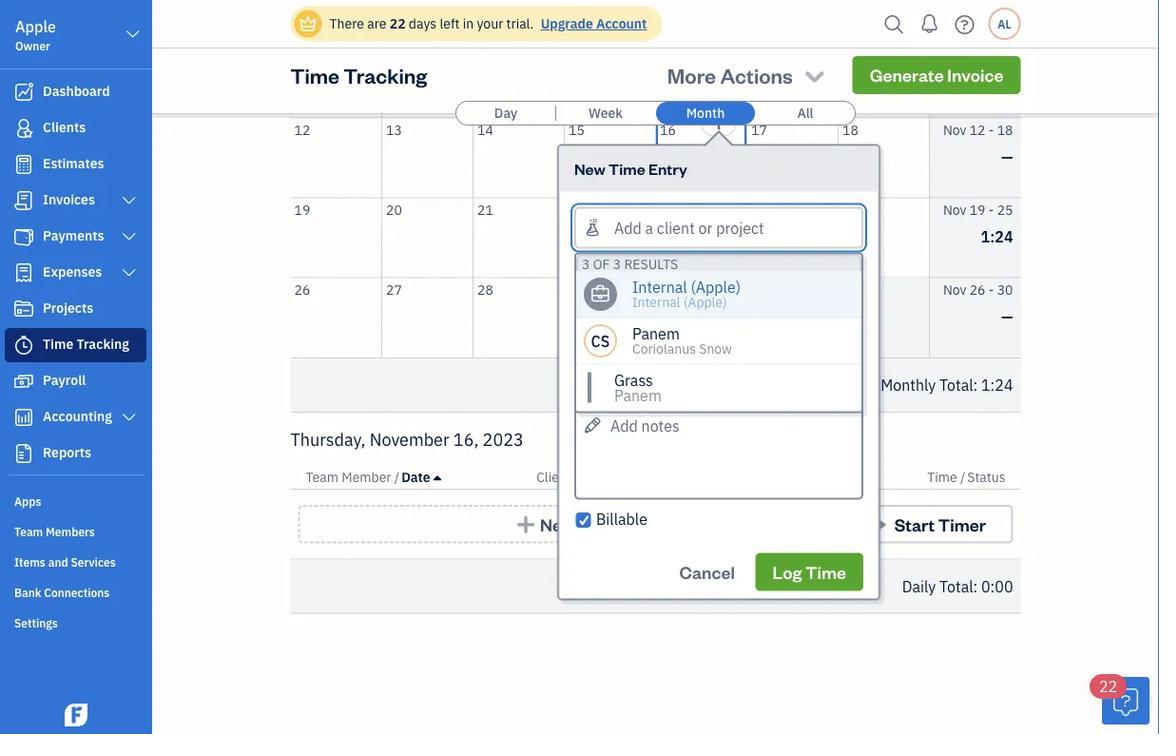 Task type: vqa. For each thing, say whether or not it's contained in the screenshot.
Duration text box
yes



Task type: describe. For each thing, give the bounding box(es) containing it.
al
[[998, 16, 1012, 31]]

apps
[[14, 494, 41, 509]]

- for nov 26 - 30 —
[[989, 281, 995, 298]]

total for monthly total
[[940, 375, 974, 395]]

list box containing internal (apple)
[[577, 272, 862, 412]]

log
[[773, 561, 803, 583]]

— for nov 12 - 18 —
[[1002, 147, 1014, 167]]

26 inside nov 26 - 30 —
[[970, 281, 986, 298]]

nov 19 - 25 1:24
[[944, 201, 1014, 246]]

time tracking link
[[5, 328, 147, 363]]

1 internal from the top
[[633, 277, 688, 297]]

13 button
[[383, 118, 473, 197]]

17
[[752, 121, 768, 138]]

26 inside button
[[295, 281, 310, 298]]

account
[[597, 15, 647, 32]]

Add notes text field
[[575, 405, 864, 500]]

clients link
[[5, 111, 147, 146]]

briefcase image
[[591, 287, 611, 302]]

monthly
[[881, 375, 937, 395]]

log time
[[773, 561, 847, 583]]

add a time entry image
[[712, 112, 727, 135]]

in
[[463, 15, 474, 32]]

team members link
[[5, 517, 147, 545]]

20
[[386, 201, 402, 218]]

generate invoice
[[870, 64, 1004, 86]]

expense image
[[12, 264, 35, 283]]

generate
[[870, 64, 945, 86]]

cancel
[[680, 561, 735, 583]]

13
[[386, 121, 402, 138]]

nov 26 - 30 —
[[944, 281, 1014, 326]]

settings
[[14, 616, 58, 631]]

project link
[[582, 469, 627, 486]]

dashboard image
[[12, 83, 35, 102]]

/ for time
[[961, 469, 966, 486]]

— for nov 5 - 11 —
[[1002, 67, 1014, 87]]

22 for 22 1:24
[[569, 201, 585, 218]]

date link
[[402, 469, 441, 486]]

1:24 inside 'nov 19 - 25 1:24'
[[982, 226, 1014, 246]]

2 internal from the top
[[633, 293, 681, 311]]

15 button
[[565, 118, 656, 197]]

- for nov 12 - 18 —
[[989, 121, 995, 138]]

month link
[[657, 102, 756, 125]]

more actions
[[668, 61, 793, 88]]

new time entry
[[575, 158, 688, 179]]

client
[[537, 469, 572, 486]]

time inside main element
[[43, 335, 73, 353]]

day link
[[457, 102, 556, 125]]

22 button
[[1090, 675, 1150, 725]]

estimates
[[43, 155, 104, 172]]

14 button
[[474, 118, 564, 197]]

new entry
[[540, 513, 622, 536]]

23
[[660, 201, 676, 218]]

2 3 from the left
[[613, 255, 621, 273]]

19 inside 19 button
[[295, 201, 310, 218]]

team member /
[[306, 469, 400, 486]]

accounting link
[[5, 401, 147, 435]]

/ for client
[[575, 469, 580, 486]]

chart image
[[12, 408, 35, 427]]

21 button
[[474, 198, 564, 277]]

payments
[[43, 227, 104, 245]]

actions
[[721, 61, 793, 88]]

: for monthly total
[[974, 375, 978, 395]]

member
[[342, 469, 392, 486]]

days
[[409, 15, 437, 32]]

timer image
[[12, 336, 35, 355]]

panem inside panem coriolanus snow
[[633, 324, 680, 344]]

invoice image
[[12, 191, 35, 210]]

coriolanus
[[633, 340, 697, 357]]

estimate image
[[12, 155, 35, 174]]

24
[[752, 201, 768, 218]]

21
[[478, 201, 494, 218]]

28 button
[[474, 278, 564, 358]]

30 button
[[657, 278, 747, 358]]

(apple) up panem coriolanus snow
[[684, 293, 728, 311]]

estimates link
[[5, 147, 147, 182]]

your
[[477, 15, 504, 32]]

22 for 22
[[1100, 677, 1118, 697]]

25 button
[[839, 198, 930, 277]]

daily
[[903, 577, 937, 597]]

time link
[[928, 469, 961, 486]]

reports
[[43, 444, 91, 461]]

search image
[[880, 10, 910, 39]]

week link
[[557, 102, 656, 125]]

upgrade
[[541, 15, 594, 32]]

10 button
[[748, 39, 838, 118]]

16
[[660, 121, 676, 138]]

18 inside nov 12 - 18 —
[[998, 121, 1014, 138]]

Add a client or project text field
[[577, 209, 862, 247]]

chevron large down image for invoices
[[120, 193, 138, 208]]

payroll link
[[5, 364, 147, 399]]

timer
[[939, 513, 987, 536]]

11 inside nov 5 - 11 —
[[998, 41, 1014, 59]]

8 button
[[565, 39, 656, 118]]

monthly total : 1:24
[[881, 375, 1014, 395]]

- for nov 5 - 11 —
[[989, 41, 995, 59]]

tracking inside main element
[[77, 335, 129, 353]]

caretup image
[[434, 470, 441, 485]]

chevron large down image for payments
[[120, 229, 138, 245]]

time tracking inside main element
[[43, 335, 129, 353]]

time / status
[[928, 469, 1006, 486]]

cancel button
[[663, 553, 753, 591]]

17 button
[[748, 118, 838, 197]]

payment image
[[12, 227, 35, 246]]

payments link
[[5, 220, 147, 254]]

client image
[[12, 119, 35, 138]]

freshbooks image
[[61, 704, 91, 727]]

and
[[48, 555, 68, 570]]

left
[[440, 15, 460, 32]]

items
[[14, 555, 46, 570]]

24 button
[[748, 198, 838, 277]]

day
[[495, 104, 518, 122]]

month
[[687, 104, 725, 122]]

connections
[[44, 585, 110, 600]]

1:24 inside '22 1:24'
[[594, 228, 627, 248]]

0 vertical spatial 22
[[390, 15, 406, 32]]

more
[[668, 61, 717, 88]]

10
[[752, 41, 768, 59]]

go to help image
[[950, 10, 981, 39]]

0 vertical spatial time tracking
[[291, 61, 427, 88]]

week
[[589, 104, 623, 122]]

28
[[478, 281, 494, 298]]

25 inside 'nov 19 - 25 1:24'
[[998, 201, 1014, 218]]



Task type: locate. For each thing, give the bounding box(es) containing it.
1:24
[[982, 226, 1014, 246], [594, 228, 627, 248], [982, 375, 1014, 395]]

2 : from the top
[[974, 577, 978, 597]]

team down thursday,
[[306, 469, 339, 486]]

0 vertical spatial tracking
[[344, 61, 427, 88]]

1 horizontal spatial 5
[[978, 41, 986, 59]]

1 19 from the left
[[295, 201, 310, 218]]

1 horizontal spatial 11
[[998, 41, 1014, 59]]

2 12 from the left
[[970, 121, 986, 138]]

new for new time entry
[[575, 158, 606, 179]]

time right timer icon
[[43, 335, 73, 353]]

0 horizontal spatial /
[[395, 469, 400, 486]]

1 total from the top
[[940, 375, 974, 395]]

1 vertical spatial tracking
[[77, 335, 129, 353]]

- for nov 19 - 25 1:24
[[989, 201, 995, 218]]

14
[[478, 121, 494, 138]]

team inside main element
[[14, 524, 43, 540]]

al button
[[989, 8, 1021, 40]]

3 left of
[[582, 255, 590, 273]]

— up monthly total : 1:24
[[1002, 306, 1014, 326]]

2 19 from the left
[[970, 201, 986, 218]]

1 vertical spatial chevron large down image
[[120, 410, 138, 425]]

total right monthly on the bottom right
[[940, 375, 974, 395]]

thursday,
[[291, 428, 366, 451]]

apps link
[[5, 486, 147, 515]]

all link
[[756, 102, 855, 125]]

settings link
[[5, 608, 147, 637]]

1 26 from the left
[[295, 281, 310, 298]]

2 total from the top
[[940, 577, 974, 597]]

snow
[[700, 340, 733, 357]]

1 vertical spatial panem
[[615, 385, 662, 405]]

16,
[[454, 428, 479, 451]]

entry down 16
[[649, 158, 688, 179]]

1 — from the top
[[1002, 67, 1014, 87]]

— up 'nov 19 - 25 1:24'
[[1002, 147, 1014, 167]]

2 11 from the left
[[998, 41, 1014, 59]]

25 down nov 12 - 18 —
[[998, 201, 1014, 218]]

11 down al dropdown button
[[998, 41, 1014, 59]]

1 vertical spatial :
[[974, 577, 978, 597]]

0 vertical spatial —
[[1002, 67, 1014, 87]]

18 right all
[[843, 121, 859, 138]]

16 button
[[657, 118, 747, 197]]

12 inside button
[[295, 121, 310, 138]]

— inside nov 26 - 30 —
[[1002, 306, 1014, 326]]

1:24 up of
[[594, 228, 627, 248]]

chevron large down image right expenses
[[120, 265, 138, 281]]

11 inside button
[[843, 41, 859, 59]]

— down al dropdown button
[[1002, 67, 1014, 87]]

30 down results
[[660, 281, 676, 298]]

expenses link
[[5, 256, 147, 290]]

22 inside '22 1:24'
[[569, 201, 585, 218]]

dashboard link
[[5, 75, 147, 109]]

projects
[[43, 299, 93, 317]]

1 horizontal spatial 18
[[998, 121, 1014, 138]]

5 button
[[291, 39, 382, 118]]

- down 'nov 19 - 25 1:24'
[[989, 281, 995, 298]]

crown image
[[298, 14, 318, 34]]

1 vertical spatial new
[[540, 513, 575, 536]]

payroll
[[43, 372, 86, 389]]

new for new entry
[[540, 513, 575, 536]]

cs
[[591, 331, 610, 351]]

status link
[[968, 469, 1006, 486]]

0 vertical spatial chevron large down image
[[124, 23, 142, 46]]

1 12 from the left
[[295, 121, 310, 138]]

26 button
[[291, 278, 382, 358]]

: for daily total
[[974, 577, 978, 597]]

entry inside button
[[579, 513, 622, 536]]

0 vertical spatial chevron large down image
[[120, 229, 138, 245]]

11 right 10 button
[[843, 41, 859, 59]]

nov inside nov 12 - 18 —
[[944, 121, 967, 138]]

1 30 from the left
[[660, 281, 676, 298]]

0 vertical spatial entry
[[649, 158, 688, 179]]

nov down nov 12 - 18 —
[[944, 201, 967, 218]]

time right log
[[806, 561, 847, 583]]

1 vertical spatial chevron large down image
[[120, 193, 138, 208]]

0 horizontal spatial 18
[[843, 121, 859, 138]]

all
[[798, 104, 814, 122]]

accounting
[[43, 408, 112, 425]]

time down week link
[[609, 158, 646, 179]]

november
[[370, 428, 450, 451]]

1 horizontal spatial team
[[306, 469, 339, 486]]

time down the crown image
[[291, 61, 340, 88]]

nov 12 - 18 —
[[944, 121, 1014, 167]]

time tracking down the "6"
[[291, 61, 427, 88]]

5
[[295, 41, 303, 59], [978, 41, 986, 59]]

grass panem
[[615, 370, 662, 405]]

generate invoice button
[[853, 56, 1021, 94]]

entry
[[649, 158, 688, 179], [579, 513, 622, 536]]

play image
[[870, 515, 892, 534]]

19 down nov 12 - 18 —
[[970, 201, 986, 218]]

team down apps
[[14, 524, 43, 540]]

22 1:24
[[569, 201, 627, 248]]

panem down coriolanus
[[615, 385, 662, 405]]

1 vertical spatial time tracking
[[43, 335, 129, 353]]

1 horizontal spatial tracking
[[344, 61, 427, 88]]

members
[[46, 524, 95, 540]]

— for nov 26 - 30 —
[[1002, 306, 1014, 326]]

1 / from the left
[[395, 469, 400, 486]]

reports link
[[5, 437, 147, 471]]

chevron large down image right payments
[[120, 229, 138, 245]]

1 vertical spatial 22
[[569, 201, 585, 218]]

more actions button
[[658, 52, 838, 98]]

1 horizontal spatial 3
[[613, 255, 621, 273]]

nov for nov 19 - 25 1:24
[[944, 201, 967, 218]]

results
[[625, 255, 679, 273]]

5 inside nov 5 - 11 —
[[978, 41, 986, 59]]

nov for nov 12 - 18 —
[[944, 121, 967, 138]]

1 vertical spatial total
[[940, 577, 974, 597]]

nov inside nov 26 - 30 —
[[944, 281, 967, 298]]

0 horizontal spatial 11
[[843, 41, 859, 59]]

money image
[[12, 372, 35, 391]]

0 vertical spatial total
[[940, 375, 974, 395]]

1 vertical spatial team
[[14, 524, 43, 540]]

invoice
[[948, 64, 1004, 86]]

apple
[[15, 17, 56, 37]]

new down 15
[[575, 158, 606, 179]]

18 inside 18 button
[[843, 121, 859, 138]]

2 vertical spatial —
[[1002, 306, 1014, 326]]

nov inside nov 5 - 11 —
[[952, 41, 975, 59]]

2 horizontal spatial 22
[[1100, 677, 1118, 697]]

nov down generate invoice button
[[944, 121, 967, 138]]

1 11 from the left
[[843, 41, 859, 59]]

there
[[330, 15, 364, 32]]

30 down 'nov 19 - 25 1:24'
[[998, 281, 1014, 298]]

25 inside button
[[843, 201, 859, 218]]

27
[[386, 281, 402, 298]]

notifications image
[[915, 5, 945, 43]]

chevron large down image inside accounting link
[[120, 410, 138, 425]]

1 horizontal spatial time tracking
[[291, 61, 427, 88]]

1 3 from the left
[[582, 255, 590, 273]]

items and services link
[[5, 547, 147, 576]]

0 vertical spatial panem
[[633, 324, 680, 344]]

chevron large down image inside 'invoices' link
[[120, 193, 138, 208]]

resource center badge image
[[1103, 678, 1150, 725]]

expenses
[[43, 263, 102, 281]]

new entry button
[[298, 505, 839, 544]]

18
[[843, 121, 859, 138], [998, 121, 1014, 138]]

— inside nov 5 - 11 —
[[1002, 67, 1014, 87]]

5 down the crown image
[[295, 41, 303, 59]]

chevrondown image
[[802, 62, 828, 88]]

30 inside nov 26 - 30 —
[[998, 281, 1014, 298]]

list box
[[577, 272, 862, 412]]

30
[[660, 281, 676, 298], [998, 281, 1014, 298]]

items and services
[[14, 555, 116, 570]]

chevron large down image
[[120, 229, 138, 245], [120, 410, 138, 425]]

19 down 12 button
[[295, 201, 310, 218]]

1 18 from the left
[[843, 121, 859, 138]]

tracking down the "6"
[[344, 61, 427, 88]]

1 : from the top
[[974, 375, 978, 395]]

3 right of
[[613, 255, 621, 273]]

2 5 from the left
[[978, 41, 986, 59]]

25 down 18 button
[[843, 201, 859, 218]]

nov
[[952, 41, 975, 59], [944, 121, 967, 138], [944, 201, 967, 218], [944, 281, 967, 298]]

2 horizontal spatial /
[[961, 469, 966, 486]]

0 horizontal spatial 5
[[295, 41, 303, 59]]

nov for nov 26 - 30 —
[[944, 281, 967, 298]]

0 vertical spatial :
[[974, 375, 978, 395]]

start timer
[[895, 513, 987, 536]]

2 26 from the left
[[970, 281, 986, 298]]

26 down 19 button
[[295, 281, 310, 298]]

new inside button
[[540, 513, 575, 536]]

- inside nov 12 - 18 —
[[989, 121, 995, 138]]

entry down project
[[579, 513, 622, 536]]

1 horizontal spatial 30
[[998, 281, 1014, 298]]

projects link
[[5, 292, 147, 326]]

0 horizontal spatial time tracking
[[43, 335, 129, 353]]

3 - from the top
[[989, 201, 995, 218]]

2 30 from the left
[[998, 281, 1014, 298]]

0 horizontal spatial 26
[[295, 281, 310, 298]]

0 horizontal spatial 25
[[843, 201, 859, 218]]

panem down internal (apple) internal (apple) at the top right
[[633, 324, 680, 344]]

26 down 'nov 19 - 25 1:24'
[[970, 281, 986, 298]]

chevron large down image for expenses
[[120, 265, 138, 281]]

30 inside button
[[660, 281, 676, 298]]

- down al dropdown button
[[989, 41, 995, 59]]

1 chevron large down image from the top
[[120, 229, 138, 245]]

15
[[569, 121, 585, 138]]

1:24 down nov 26 - 30 — at the right of the page
[[982, 375, 1014, 395]]

9
[[660, 41, 668, 59]]

1 horizontal spatial 26
[[970, 281, 986, 298]]

— inside nov 12 - 18 —
[[1002, 147, 1014, 167]]

2 / from the left
[[575, 469, 580, 486]]

1 horizontal spatial entry
[[649, 158, 688, 179]]

11 button
[[839, 39, 930, 118]]

- down the "invoice"
[[989, 121, 995, 138]]

(apple) up duration text field
[[691, 277, 741, 297]]

- inside nov 26 - 30 —
[[989, 281, 995, 298]]

12 button
[[291, 118, 382, 197]]

team for team member /
[[306, 469, 339, 486]]

chevron large down image inside expenses 'link'
[[120, 265, 138, 281]]

2 — from the top
[[1002, 147, 1014, 167]]

new
[[575, 158, 606, 179], [540, 513, 575, 536]]

5 inside button
[[295, 41, 303, 59]]

plus image
[[515, 515, 537, 534]]

/
[[395, 469, 400, 486], [575, 469, 580, 486], [961, 469, 966, 486]]

2 vertical spatial 22
[[1100, 677, 1118, 697]]

12 inside nov 12 - 18 —
[[970, 121, 986, 138]]

1 horizontal spatial 22
[[569, 201, 585, 218]]

1 vertical spatial —
[[1002, 147, 1014, 167]]

20 button
[[383, 198, 473, 277]]

there are 22 days left in your trial. upgrade account
[[330, 15, 647, 32]]

4 - from the top
[[989, 281, 995, 298]]

: right monthly on the bottom right
[[974, 375, 978, 395]]

total right 'daily'
[[940, 577, 974, 597]]

panem coriolanus snow
[[633, 324, 733, 357]]

tracking down projects link
[[77, 335, 129, 353]]

1 horizontal spatial 25
[[998, 201, 1014, 218]]

1:24 up nov 26 - 30 — at the right of the page
[[982, 226, 1014, 246]]

0 horizontal spatial 12
[[295, 121, 310, 138]]

project image
[[12, 300, 35, 319]]

clients
[[43, 118, 86, 136]]

nov inside 'nov 19 - 25 1:24'
[[944, 201, 967, 218]]

chevron large down image right accounting
[[120, 410, 138, 425]]

time tracking down projects link
[[43, 335, 129, 353]]

0 vertical spatial new
[[575, 158, 606, 179]]

9 button
[[657, 39, 747, 118]]

invoices
[[43, 191, 95, 208]]

1 horizontal spatial /
[[575, 469, 580, 486]]

22 inside dropdown button
[[1100, 677, 1118, 697]]

report image
[[12, 444, 35, 463]]

18 down the "invoice"
[[998, 121, 1014, 138]]

26
[[295, 281, 310, 298], [970, 281, 986, 298]]

nov for nov 5 - 11 —
[[952, 41, 975, 59]]

0 horizontal spatial entry
[[579, 513, 622, 536]]

chevron large down image up dashboard link
[[124, 23, 142, 46]]

5 up the "invoice"
[[978, 41, 986, 59]]

0 horizontal spatial 22
[[390, 15, 406, 32]]

nov down go to help image
[[952, 41, 975, 59]]

19 inside 'nov 19 - 25 1:24'
[[970, 201, 986, 218]]

thursday, november 16, 2023
[[291, 428, 524, 451]]

2 chevron large down image from the top
[[120, 410, 138, 425]]

client / project
[[537, 469, 624, 486]]

0 horizontal spatial team
[[14, 524, 43, 540]]

tracking
[[344, 61, 427, 88], [77, 335, 129, 353]]

- down nov 12 - 18 —
[[989, 201, 995, 218]]

new right plus image
[[540, 513, 575, 536]]

1 vertical spatial entry
[[579, 513, 622, 536]]

main element
[[0, 0, 200, 735]]

0 horizontal spatial 30
[[660, 281, 676, 298]]

nov down 'nov 19 - 25 1:24'
[[944, 281, 967, 298]]

2 - from the top
[[989, 121, 995, 138]]

/ left status link on the bottom
[[961, 469, 966, 486]]

total for daily total
[[940, 577, 974, 597]]

- inside nov 5 - 11 —
[[989, 41, 995, 59]]

chevron large down image right invoices
[[120, 193, 138, 208]]

0 vertical spatial team
[[306, 469, 339, 486]]

1 5 from the left
[[295, 41, 303, 59]]

chevron large down image
[[124, 23, 142, 46], [120, 193, 138, 208], [120, 265, 138, 281]]

3 — from the top
[[1002, 306, 1014, 326]]

chevron large down image inside payments link
[[120, 229, 138, 245]]

invoices link
[[5, 184, 147, 218]]

- inside 'nov 19 - 25 1:24'
[[989, 201, 995, 218]]

7 button
[[474, 39, 564, 118]]

of
[[593, 255, 610, 273]]

start
[[895, 513, 936, 536]]

services
[[71, 555, 116, 570]]

3 / from the left
[[961, 469, 966, 486]]

time left status link on the bottom
[[928, 469, 958, 486]]

billable
[[597, 509, 648, 529]]

time inside button
[[806, 561, 847, 583]]

12 down 5 button
[[295, 121, 310, 138]]

0 horizontal spatial 3
[[582, 255, 590, 273]]

are
[[367, 15, 387, 32]]

log time button
[[756, 553, 864, 591]]

Duration text field
[[575, 306, 864, 348]]

: left "0:00"
[[974, 577, 978, 597]]

2 25 from the left
[[998, 201, 1014, 218]]

12 down the "invoice"
[[970, 121, 986, 138]]

2 18 from the left
[[998, 121, 1014, 138]]

2 vertical spatial chevron large down image
[[120, 265, 138, 281]]

0 horizontal spatial 19
[[295, 201, 310, 218]]

team for team members
[[14, 524, 43, 540]]

/ right client
[[575, 469, 580, 486]]

1 horizontal spatial 19
[[970, 201, 986, 218]]

0 horizontal spatial tracking
[[77, 335, 129, 353]]

1 horizontal spatial 12
[[970, 121, 986, 138]]

time tracking
[[291, 61, 427, 88], [43, 335, 129, 353]]

chevron large down image for accounting
[[120, 410, 138, 425]]

1 - from the top
[[989, 41, 995, 59]]

/ left date
[[395, 469, 400, 486]]

1 25 from the left
[[843, 201, 859, 218]]

29
[[569, 281, 585, 298]]



